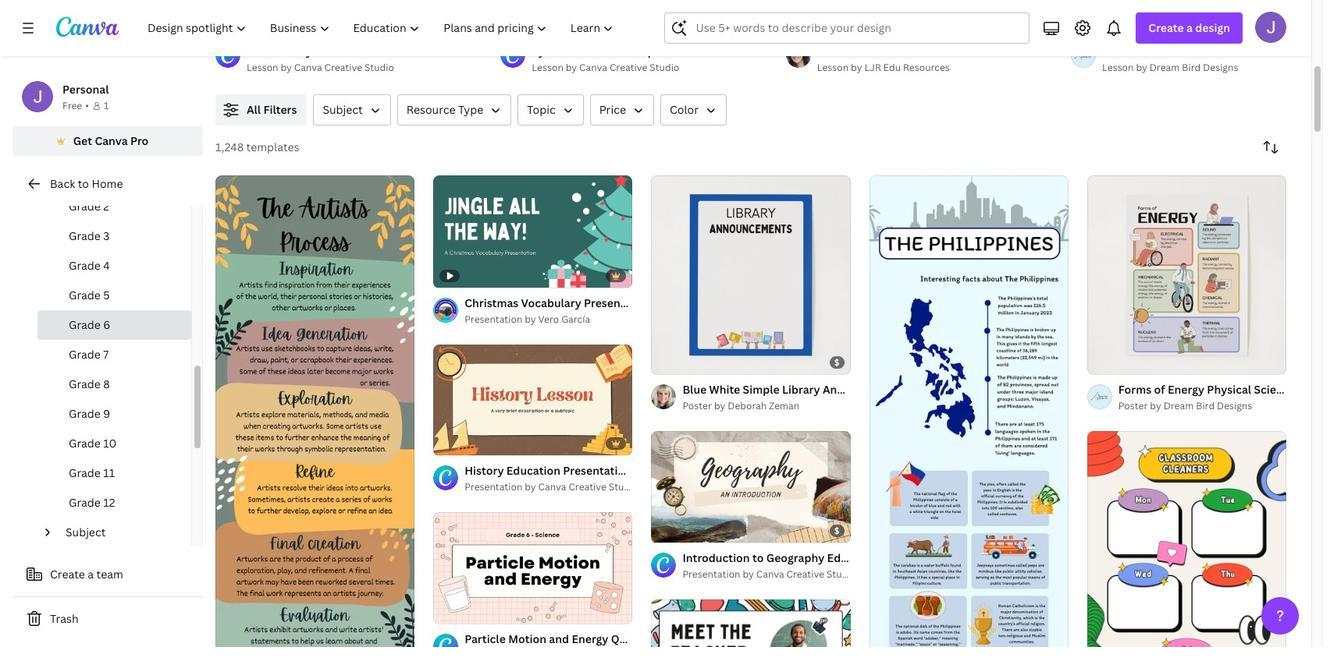 Task type: describe. For each thing, give the bounding box(es) containing it.
grade for grade 6
[[69, 318, 101, 333]]

announcements
[[823, 383, 910, 398]]

$ for presentation by canva creative studio
[[834, 526, 840, 537]]

creative inside 'the solar system lesson by canva creative studio'
[[324, 61, 362, 74]]

lesson by canva creative studio link for symbiotic relationships
[[532, 60, 767, 76]]

lesson for bacteria
[[817, 61, 849, 74]]

1 horizontal spatial 9
[[680, 525, 685, 536]]

12
[[103, 496, 115, 511]]

lesson by canva creative studio link for the solar system
[[247, 60, 482, 76]]

the
[[247, 44, 266, 59]]

price
[[599, 102, 626, 117]]

5
[[103, 288, 110, 303]]

grade 9
[[69, 407, 110, 422]]

1 of 2 link for poster by deborah zeman
[[651, 176, 851, 376]]

templates
[[246, 140, 299, 155]]

grade for grade 10
[[69, 436, 101, 451]]

of for 1 of 9 link
[[669, 525, 678, 536]]

1,248 templates
[[215, 140, 299, 155]]

resource
[[407, 102, 456, 117]]

by inside presentation by vero garcía link
[[525, 313, 536, 326]]

1 of 21
[[444, 606, 471, 618]]

grade 9 link
[[37, 400, 191, 429]]

8
[[103, 377, 110, 392]]

studio inside 'the solar system lesson by canva creative studio'
[[365, 61, 394, 74]]

$ for poster by deborah zeman
[[834, 357, 840, 369]]

grade for grade 8
[[69, 377, 101, 392]]

grade 7
[[69, 347, 109, 362]]

1 vertical spatial subject button
[[59, 518, 182, 548]]

simple
[[743, 383, 780, 398]]

Sort by button
[[1255, 132, 1287, 163]]

presentation by canva creative studio link for presentation by vero garcía
[[465, 480, 638, 496]]

1 for 1 of 21 "link" on the bottom of the page
[[444, 606, 449, 618]]

1 horizontal spatial poster
[[979, 383, 1013, 398]]

ljr
[[865, 61, 881, 74]]

1 of 14 link
[[433, 344, 633, 457]]

grade for grade 3
[[69, 229, 101, 244]]

home
[[92, 176, 123, 191]]

create a design button
[[1136, 12, 1243, 44]]

presentation by vero garcía
[[465, 313, 590, 326]]

0 vertical spatial presentation
[[465, 313, 523, 326]]

presentation by vero garcía link
[[465, 312, 633, 328]]

free •
[[62, 99, 89, 112]]

1 for 1 of 9 link
[[662, 525, 667, 536]]

get canva pro
[[73, 134, 149, 148]]

forms of energy physical science classroom poster pastel illustratted image
[[1087, 176, 1287, 375]]

1 vertical spatial subject
[[66, 525, 106, 540]]

1 for 1 of 2 link corresponding to poster by dream bird designs
[[1098, 356, 1103, 368]]

create for create a design
[[1149, 20, 1184, 35]]

grade for grade 4
[[69, 258, 101, 273]]

library
[[782, 383, 820, 398]]

resource type
[[407, 102, 484, 117]]

color
[[670, 102, 699, 117]]

and for bacteria
[[864, 44, 884, 59]]

back to home
[[50, 176, 123, 191]]

presentation by canva creative studio for presentation by vero garcía
[[465, 481, 638, 495]]

blue white simple library announcements educational poster poster by deborah zeman
[[683, 383, 1013, 413]]

color button
[[660, 94, 727, 126]]

2 for poster by dream bird designs
[[1116, 356, 1120, 368]]

1 of 9 link
[[651, 432, 851, 544]]

trash
[[50, 612, 79, 627]]

2 horizontal spatial poster
[[1119, 400, 1148, 413]]

•
[[85, 99, 89, 112]]

1 of 21 link
[[433, 513, 633, 625]]

introduction to geography education presentation in a brown and beige scrapbook style image
[[651, 432, 851, 544]]

presentation by canva creative studio link for poster by deborah zeman
[[683, 568, 856, 583]]

1 of 2 link for poster by dream bird designs
[[1087, 176, 1287, 375]]

grade 2 link
[[37, 192, 191, 222]]

symbiotic
[[532, 44, 586, 59]]

deborah
[[728, 400, 767, 413]]

grade 4
[[69, 258, 110, 273]]

bacteria and viruses image
[[786, 0, 1052, 37]]

by inside symbiotic relationships lesson by canva creative studio
[[566, 61, 577, 74]]

a for team
[[88, 568, 94, 582]]

grade 5
[[69, 288, 110, 303]]

dream inside "poster by dream bird designs" link
[[1164, 400, 1194, 413]]

symbiotic relationships image
[[501, 0, 767, 37]]

edu
[[884, 61, 901, 74]]

the solar system lesson by canva creative studio
[[247, 44, 394, 74]]

vero
[[538, 313, 559, 326]]

bird inside motion and force lesson by dream bird designs
[[1182, 61, 1201, 74]]

Search search field
[[696, 13, 1020, 43]]

topic
[[527, 102, 556, 117]]

of for 1 of 21 "link" on the bottom of the page
[[451, 606, 460, 618]]

grade 5 link
[[37, 281, 191, 311]]

to
[[78, 176, 89, 191]]

0 horizontal spatial poster
[[683, 400, 712, 413]]

poster by deborah zeman link
[[683, 399, 851, 415]]

blue
[[683, 383, 707, 398]]

solar
[[269, 44, 297, 59]]

2 for poster by deborah zeman
[[680, 357, 684, 369]]

resources
[[903, 61, 950, 74]]

get canva pro button
[[12, 126, 203, 156]]

1 of 14
[[444, 438, 472, 449]]

create a team
[[50, 568, 123, 582]]

10
[[103, 436, 117, 451]]

grade 10
[[69, 436, 117, 451]]

1 vertical spatial designs
[[1217, 400, 1253, 413]]

11
[[103, 466, 115, 481]]

grade 7 link
[[37, 340, 191, 370]]

dream inside motion and force lesson by dream bird designs
[[1150, 61, 1180, 74]]

1 for 1 of 14 link at the bottom
[[444, 438, 449, 449]]

all filters button
[[215, 94, 307, 126]]

personal
[[62, 82, 109, 97]]

topic button
[[518, 94, 584, 126]]

the artists process education infographic in olive ochre abstract nature style image
[[215, 176, 415, 648]]

by inside motion and force lesson by dream bird designs
[[1136, 61, 1148, 74]]

presentation for poster by deborah zeman
[[683, 568, 741, 582]]



Task type: vqa. For each thing, say whether or not it's contained in the screenshot.
'for?'
no



Task type: locate. For each thing, give the bounding box(es) containing it.
2 $ from the top
[[834, 526, 840, 537]]

studio
[[365, 61, 394, 74], [650, 61, 679, 74], [609, 481, 638, 495], [827, 568, 856, 582]]

force
[[1166, 44, 1196, 59]]

9
[[103, 407, 110, 422], [680, 525, 685, 536]]

garcía
[[561, 313, 590, 326]]

grade inside grade 8 link
[[69, 377, 101, 392]]

by inside 'the solar system lesson by canva creative studio'
[[281, 61, 292, 74]]

educational
[[913, 383, 976, 398]]

8 grade from the top
[[69, 407, 101, 422]]

lesson inside motion and force lesson by dream bird designs
[[1102, 61, 1134, 74]]

21
[[462, 606, 471, 618]]

1 vertical spatial dream
[[1164, 400, 1194, 413]]

1 lesson from the left
[[247, 61, 278, 74]]

grade inside "grade 2" link
[[69, 199, 101, 214]]

1 horizontal spatial presentation by canva creative studio link
[[683, 568, 856, 583]]

system
[[299, 44, 339, 59]]

14
[[462, 438, 472, 449]]

and inside bacteria and viruses lesson by ljr edu resources
[[864, 44, 884, 59]]

0 vertical spatial a
[[1187, 20, 1193, 35]]

grade for grade 7
[[69, 347, 101, 362]]

back
[[50, 176, 75, 191]]

1 1 of 2 link from the left
[[651, 176, 851, 376]]

and left force
[[1143, 44, 1163, 59]]

relationships
[[588, 44, 660, 59]]

None search field
[[665, 12, 1030, 44]]

grade down grade 8
[[69, 407, 101, 422]]

back to home link
[[12, 169, 203, 200]]

create inside dropdown button
[[1149, 20, 1184, 35]]

1 of 2 for poster by dream bird designs
[[1098, 356, 1120, 368]]

1 vertical spatial a
[[88, 568, 94, 582]]

grade 2
[[69, 199, 109, 214]]

designs
[[1203, 61, 1239, 74], [1217, 400, 1253, 413]]

of for 1 of 14 link at the bottom
[[451, 438, 460, 449]]

by inside "poster by dream bird designs" link
[[1150, 400, 1162, 413]]

symbiotic relationships lesson by canva creative studio
[[532, 44, 679, 74]]

7
[[103, 347, 109, 362]]

a left team
[[88, 568, 94, 582]]

grade left the 11
[[69, 466, 101, 481]]

grade 12 link
[[37, 489, 191, 518]]

grade left 5
[[69, 288, 101, 303]]

0 vertical spatial presentation by canva creative studio link
[[465, 480, 638, 496]]

subject button down the solar system link
[[313, 94, 391, 126]]

grade left 6
[[69, 318, 101, 333]]

meet the teacher flyer in white red and green doodle style image
[[651, 601, 851, 648]]

poster by dream bird designs
[[1119, 400, 1253, 413]]

lesson by canva creative studio link down relationships
[[532, 60, 767, 76]]

grade for grade 5
[[69, 288, 101, 303]]

0 horizontal spatial 1 of 2 link
[[651, 176, 851, 376]]

grade inside grade 9 link
[[69, 407, 101, 422]]

6
[[103, 318, 110, 333]]

by
[[281, 61, 292, 74], [566, 61, 577, 74], [851, 61, 862, 74], [1136, 61, 1148, 74], [525, 313, 536, 326], [714, 400, 726, 413], [1150, 400, 1162, 413], [525, 481, 536, 495], [743, 568, 754, 582]]

and for motion
[[1143, 44, 1163, 59]]

all
[[247, 102, 261, 117]]

1 for poster by deborah zeman's 1 of 2 link
[[662, 357, 667, 369]]

lesson by ljr edu resources link
[[817, 60, 1052, 76]]

1 horizontal spatial 1 of 2
[[1098, 356, 1120, 368]]

grade 12
[[69, 496, 115, 511]]

a inside dropdown button
[[1187, 20, 1193, 35]]

4
[[103, 258, 110, 273]]

grade inside 'grade 4' link
[[69, 258, 101, 273]]

3
[[103, 229, 110, 244]]

get
[[73, 134, 92, 148]]

motion and force lesson by dream bird designs
[[1102, 44, 1239, 74]]

7 grade from the top
[[69, 377, 101, 392]]

lesson down the "the"
[[247, 61, 278, 74]]

motion and force link
[[1102, 43, 1323, 60]]

0 horizontal spatial subject button
[[59, 518, 182, 548]]

create for create a team
[[50, 568, 85, 582]]

a left design
[[1187, 20, 1193, 35]]

0 vertical spatial dream
[[1150, 61, 1180, 74]]

1 grade from the top
[[69, 199, 101, 214]]

canva
[[294, 61, 322, 74], [579, 61, 607, 74], [95, 134, 128, 148], [538, 481, 566, 495], [756, 568, 784, 582]]

classroom cleaners poster in colorful retro style image
[[1087, 432, 1287, 648]]

canva inside 'the solar system lesson by canva creative studio'
[[294, 61, 322, 74]]

viruses
[[887, 44, 926, 59]]

1 vertical spatial presentation by canva creative studio link
[[683, 568, 856, 583]]

the solar system link
[[247, 43, 482, 60]]

grade 11 link
[[37, 459, 191, 489]]

lesson by canva creative studio link
[[247, 60, 482, 76], [532, 60, 767, 76]]

history education presentation skeleton in a brown beige yellow friendly handdrawn style image
[[433, 344, 633, 457]]

price button
[[590, 94, 654, 126]]

grade inside grade 12 link
[[69, 496, 101, 511]]

0 horizontal spatial create
[[50, 568, 85, 582]]

2 vertical spatial presentation
[[683, 568, 741, 582]]

2 lesson from the left
[[532, 61, 564, 74]]

0 horizontal spatial 9
[[103, 407, 110, 422]]

motion
[[1102, 44, 1141, 59]]

studio inside symbiotic relationships lesson by canva creative studio
[[650, 61, 679, 74]]

grade inside grade 7 link
[[69, 347, 101, 362]]

2
[[103, 199, 109, 214], [1116, 356, 1120, 368], [680, 357, 684, 369]]

0 vertical spatial bird
[[1182, 61, 1201, 74]]

1 horizontal spatial subject
[[323, 102, 363, 117]]

canva inside button
[[95, 134, 128, 148]]

create inside button
[[50, 568, 85, 582]]

grade inside grade 10 link
[[69, 436, 101, 451]]

1 horizontal spatial 2
[[680, 357, 684, 369]]

3 lesson from the left
[[817, 61, 849, 74]]

bird
[[1182, 61, 1201, 74], [1196, 400, 1215, 413]]

1 vertical spatial create
[[50, 568, 85, 582]]

0 horizontal spatial 1 of 2
[[662, 357, 684, 369]]

1 horizontal spatial and
[[1143, 44, 1163, 59]]

0 horizontal spatial a
[[88, 568, 94, 582]]

0 horizontal spatial subject
[[66, 525, 106, 540]]

presentation
[[465, 313, 523, 326], [465, 481, 523, 495], [683, 568, 741, 582]]

and up ljr
[[864, 44, 884, 59]]

lesson down motion
[[1102, 61, 1134, 74]]

1 horizontal spatial 1 of 2 link
[[1087, 176, 1287, 375]]

grade left 3
[[69, 229, 101, 244]]

top level navigation element
[[137, 12, 627, 44]]

grade inside grade 3 link
[[69, 229, 101, 244]]

1 vertical spatial $
[[834, 526, 840, 537]]

1 horizontal spatial a
[[1187, 20, 1193, 35]]

lesson inside 'the solar system lesson by canva creative studio'
[[247, 61, 278, 74]]

lesson inside symbiotic relationships lesson by canva creative studio
[[532, 61, 564, 74]]

subject button
[[313, 94, 391, 126], [59, 518, 182, 548]]

1 of 2 for poster by deborah zeman
[[662, 357, 684, 369]]

create a team button
[[12, 560, 203, 591]]

0 vertical spatial create
[[1149, 20, 1184, 35]]

free
[[62, 99, 82, 112]]

grade 10 link
[[37, 429, 191, 459]]

create a design
[[1149, 20, 1230, 35]]

presentation by canva creative studio
[[465, 481, 638, 495], [683, 568, 856, 582]]

0 vertical spatial subject button
[[313, 94, 391, 126]]

presentation by canva creative studio for poster by deborah zeman
[[683, 568, 856, 582]]

0 vertical spatial $
[[834, 357, 840, 369]]

of for poster by deborah zeman's 1 of 2 link
[[669, 357, 678, 369]]

0 horizontal spatial presentation by canva creative studio link
[[465, 480, 638, 496]]

lesson by dream bird designs link
[[1102, 60, 1323, 76]]

1 horizontal spatial create
[[1149, 20, 1184, 35]]

grade 3 link
[[37, 222, 191, 251]]

0 horizontal spatial lesson by canva creative studio link
[[247, 60, 482, 76]]

canva inside symbiotic relationships lesson by canva creative studio
[[579, 61, 607, 74]]

0 vertical spatial presentation by canva creative studio
[[465, 481, 638, 495]]

lesson down symbiotic
[[532, 61, 564, 74]]

by inside "blue white simple library announcements educational poster poster by deborah zeman"
[[714, 400, 726, 413]]

11 grade from the top
[[69, 496, 101, 511]]

1 inside "link"
[[444, 606, 449, 618]]

grade 8 link
[[37, 370, 191, 400]]

team
[[96, 568, 123, 582]]

grade for grade 9
[[69, 407, 101, 422]]

subject down 'the solar system lesson by canva creative studio'
[[323, 102, 363, 117]]

a for design
[[1187, 20, 1193, 35]]

grade 11
[[69, 466, 115, 481]]

2 grade from the top
[[69, 229, 101, 244]]

grade left 8
[[69, 377, 101, 392]]

all filters
[[247, 102, 297, 117]]

grade 8
[[69, 377, 110, 392]]

particle motion and energy quiz presentation in light pink white lined style image
[[433, 513, 633, 625]]

resource type button
[[397, 94, 512, 126]]

$
[[834, 357, 840, 369], [834, 526, 840, 537]]

grade inside 'grade 5' link
[[69, 288, 101, 303]]

and inside motion and force lesson by dream bird designs
[[1143, 44, 1163, 59]]

1 horizontal spatial lesson by canva creative studio link
[[532, 60, 767, 76]]

1 vertical spatial bird
[[1196, 400, 1215, 413]]

4 grade from the top
[[69, 288, 101, 303]]

a inside button
[[88, 568, 94, 582]]

grade inside 'grade 11' link
[[69, 466, 101, 481]]

10 grade from the top
[[69, 466, 101, 481]]

5 grade from the top
[[69, 318, 101, 333]]

creative
[[324, 61, 362, 74], [610, 61, 648, 74], [569, 481, 607, 495], [787, 568, 825, 582]]

1 vertical spatial presentation by canva creative studio
[[683, 568, 856, 582]]

1 and from the left
[[864, 44, 884, 59]]

grade 3
[[69, 229, 110, 244]]

lesson inside bacteria and viruses lesson by ljr edu resources
[[817, 61, 849, 74]]

lesson for the
[[247, 61, 278, 74]]

1 lesson by canva creative studio link from the left
[[247, 60, 482, 76]]

designs inside motion and force lesson by dream bird designs
[[1203, 61, 1239, 74]]

presentation down 1 of 9
[[683, 568, 741, 582]]

0 horizontal spatial 2
[[103, 199, 109, 214]]

0 vertical spatial 9
[[103, 407, 110, 422]]

6 grade from the top
[[69, 347, 101, 362]]

presentation for presentation by vero garcía
[[465, 481, 523, 495]]

poster
[[979, 383, 1013, 398], [683, 400, 712, 413], [1119, 400, 1148, 413]]

2 horizontal spatial 2
[[1116, 356, 1120, 368]]

grade 6
[[69, 318, 110, 333]]

1 vertical spatial presentation
[[465, 481, 523, 495]]

white
[[709, 383, 740, 398]]

bacteria and viruses lesson by ljr edu resources
[[817, 44, 950, 74]]

0 vertical spatial subject
[[323, 102, 363, 117]]

subject button down 12
[[59, 518, 182, 548]]

grade down to at the left of the page
[[69, 199, 101, 214]]

the solar system image
[[215, 0, 482, 37]]

trash link
[[12, 604, 203, 636]]

of inside "link"
[[451, 606, 460, 618]]

lesson
[[247, 61, 278, 74], [532, 61, 564, 74], [817, 61, 849, 74], [1102, 61, 1134, 74]]

1 of 9
[[662, 525, 685, 536]]

motion and force image
[[1071, 0, 1323, 37]]

symbiotic relationships link
[[532, 43, 767, 60]]

presentation down 14 at the left
[[465, 481, 523, 495]]

1,248
[[215, 140, 244, 155]]

of for 1 of 2 link corresponding to poster by dream bird designs
[[1105, 356, 1114, 368]]

grade for grade 11
[[69, 466, 101, 481]]

grade for grade 12
[[69, 496, 101, 511]]

subject down grade 12
[[66, 525, 106, 540]]

grade left 12
[[69, 496, 101, 511]]

3 grade from the top
[[69, 258, 101, 273]]

create left team
[[50, 568, 85, 582]]

filters
[[263, 102, 297, 117]]

bacteria
[[817, 44, 862, 59]]

by inside bacteria and viruses lesson by ljr edu resources
[[851, 61, 862, 74]]

grade for grade 2
[[69, 199, 101, 214]]

1 vertical spatial 9
[[680, 525, 685, 536]]

design
[[1196, 20, 1230, 35]]

blue white simple library announcements educational poster link
[[683, 382, 1013, 399]]

0 vertical spatial designs
[[1203, 61, 1239, 74]]

2 1 of 2 link from the left
[[1087, 176, 1287, 375]]

lesson down bacteria
[[817, 61, 849, 74]]

presentation left vero
[[465, 313, 523, 326]]

grade left 10
[[69, 436, 101, 451]]

0 horizontal spatial presentation by canva creative studio
[[465, 481, 638, 495]]

creative inside symbiotic relationships lesson by canva creative studio
[[610, 61, 648, 74]]

jacob simon image
[[1255, 12, 1287, 43]]

lesson for motion
[[1102, 61, 1134, 74]]

the philippines infographic in blue white minimalist style image
[[869, 176, 1069, 648]]

1 horizontal spatial subject button
[[313, 94, 391, 126]]

1 horizontal spatial presentation by canva creative studio
[[683, 568, 856, 582]]

2 lesson by canva creative studio link from the left
[[532, 60, 767, 76]]

lesson by canva creative studio link down 'top level navigation' element
[[247, 60, 482, 76]]

4 lesson from the left
[[1102, 61, 1134, 74]]

1 $ from the top
[[834, 357, 840, 369]]

bacteria and viruses link
[[817, 43, 1052, 60]]

9 grade from the top
[[69, 436, 101, 451]]

grade left 7
[[69, 347, 101, 362]]

presentation by canva creative studio link
[[465, 480, 638, 496], [683, 568, 856, 583]]

poster by dream bird designs link
[[1119, 399, 1287, 415]]

0 horizontal spatial and
[[864, 44, 884, 59]]

2 and from the left
[[1143, 44, 1163, 59]]

create up force
[[1149, 20, 1184, 35]]

grade left 4
[[69, 258, 101, 273]]



